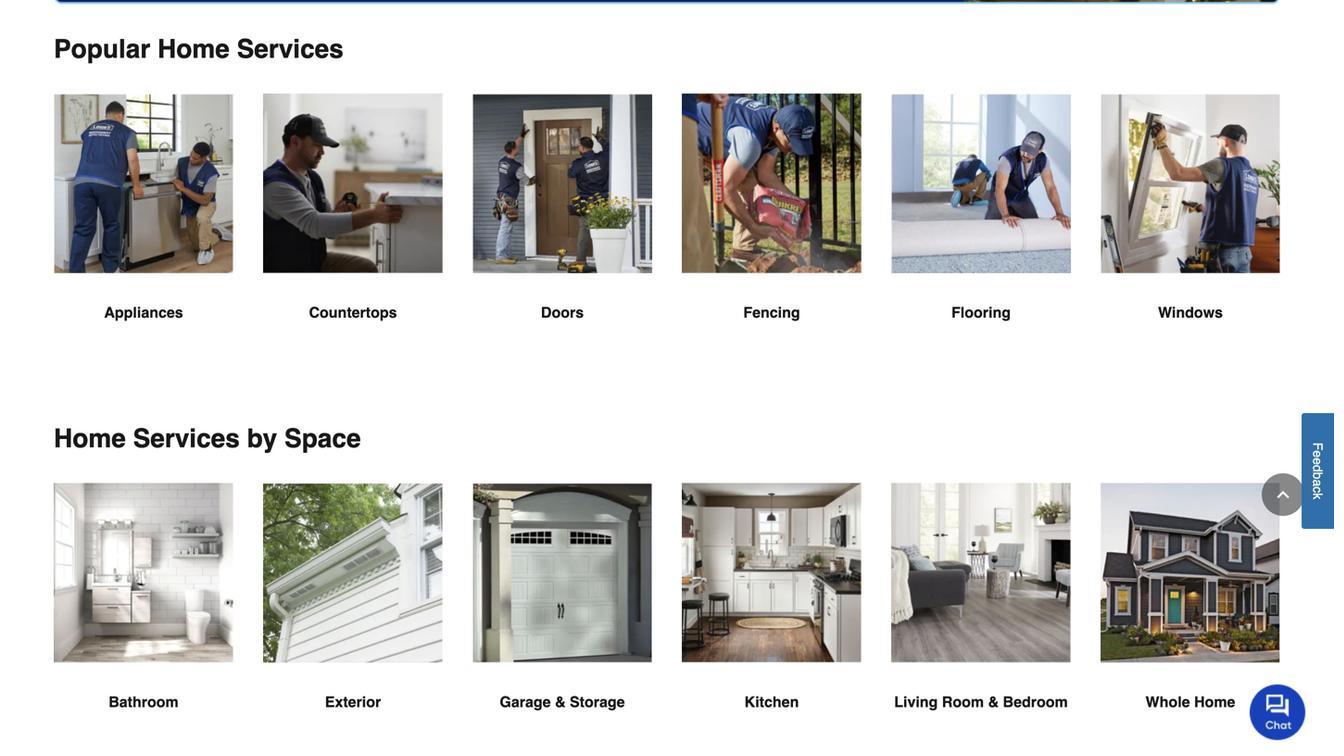 Task type: describe. For each thing, give the bounding box(es) containing it.
an independent installer unrolling light gray carpet for installation in a room. image
[[892, 93, 1072, 274]]

whole home link
[[1101, 483, 1281, 754]]

flooring
[[952, 304, 1011, 321]]

scroll to top element
[[1263, 474, 1305, 516]]

appliances link
[[54, 93, 234, 368]]

0 vertical spatial services
[[237, 34, 344, 64]]

d
[[1311, 465, 1326, 472]]

fencing link
[[682, 93, 862, 368]]

a kitchen with white cabinets, dark countertops, a white tile backsplash and wood floors. image
[[682, 483, 862, 663]]

countertops
[[309, 304, 397, 321]]

whole
[[1146, 694, 1191, 711]]

flooring link
[[892, 93, 1072, 368]]

2 e from the top
[[1311, 458, 1326, 465]]

appliances
[[104, 304, 183, 321]]

living
[[895, 694, 938, 711]]

the exterior of a navy blue home with a teal door. image
[[1101, 483, 1281, 663]]

an installer measuring a countertop. image
[[263, 93, 443, 273]]

get your christmas lights installed and removed. get started. image
[[54, 0, 1281, 4]]

garage & storage
[[500, 694, 625, 711]]

popular home services
[[54, 34, 344, 64]]

bedroom
[[1003, 694, 1069, 711]]

garage & storage link
[[473, 483, 653, 754]]

doors
[[541, 304, 584, 321]]

a living room with a fireplace, a dark gray couch and light gray wood floors. image
[[892, 483, 1072, 663]]

home for whole
[[1195, 694, 1236, 711]]

countertops link
[[263, 93, 443, 368]]

space
[[285, 424, 361, 454]]

home for popular
[[158, 34, 230, 64]]

f e e d b a c k button
[[1302, 413, 1335, 529]]

bathroom
[[109, 694, 179, 711]]

a worker putting down concrete mix for a fence post. image
[[682, 93, 862, 273]]

garage
[[500, 694, 551, 711]]

living room & bedroom
[[895, 694, 1069, 711]]

room
[[943, 694, 985, 711]]

kitchen link
[[682, 483, 862, 754]]

exterior link
[[263, 483, 443, 754]]

f
[[1311, 443, 1326, 451]]

windows
[[1159, 304, 1224, 321]]



Task type: vqa. For each thing, say whether or not it's contained in the screenshot.
bedroom
yes



Task type: locate. For each thing, give the bounding box(es) containing it.
a bathroom with a gray tile backsplash, a beige floating vanity and a white toilet. image
[[54, 483, 234, 663]]

2 & from the left
[[989, 694, 999, 711]]

storage
[[570, 694, 625, 711]]

1 vertical spatial services
[[133, 424, 240, 454]]

an independent installer installing a window in a white-painted room. image
[[1101, 93, 1281, 273]]

a garage with a white door and decorative handles. image
[[473, 483, 653, 663]]

chevron up image
[[1275, 486, 1293, 504]]

living room & bedroom link
[[892, 483, 1072, 754]]

fencing
[[744, 304, 801, 321]]

home inside 'whole home' "link"
[[1195, 694, 1236, 711]]

kitchen
[[745, 694, 799, 711]]

0 vertical spatial home
[[158, 34, 230, 64]]

bathroom link
[[54, 483, 234, 754]]

e up d
[[1311, 451, 1326, 458]]

0 horizontal spatial &
[[555, 694, 566, 711]]

windows link
[[1101, 93, 1281, 368]]

popular
[[54, 34, 150, 64]]

1 vertical spatial home
[[54, 424, 126, 454]]

b
[[1311, 472, 1326, 480]]

2 vertical spatial home
[[1195, 694, 1236, 711]]

chat invite button image
[[1250, 684, 1307, 741]]

1 & from the left
[[555, 694, 566, 711]]

e
[[1311, 451, 1326, 458], [1311, 458, 1326, 465]]

&
[[555, 694, 566, 711], [989, 694, 999, 711]]

two independent installers installing a dark wood exterior door in a home with blue siding. image
[[473, 93, 653, 274]]

k
[[1311, 493, 1326, 500]]

by
[[247, 424, 277, 454]]

0 horizontal spatial home
[[54, 424, 126, 454]]

whole home
[[1146, 694, 1236, 711]]

2 horizontal spatial home
[[1195, 694, 1236, 711]]

two independent installers installing a dishwasher in a white kitchen. image
[[54, 93, 234, 273]]

1 horizontal spatial home
[[158, 34, 230, 64]]

& right garage
[[555, 694, 566, 711]]

services
[[237, 34, 344, 64], [133, 424, 240, 454]]

1 e from the top
[[1311, 451, 1326, 458]]

the exterior of a white home surrounded by trees. image
[[263, 483, 443, 664]]

home
[[158, 34, 230, 64], [54, 424, 126, 454], [1195, 694, 1236, 711]]

& right room
[[989, 694, 999, 711]]

f e e d b a c k
[[1311, 443, 1326, 500]]

a
[[1311, 480, 1326, 487]]

e up b
[[1311, 458, 1326, 465]]

c
[[1311, 487, 1326, 493]]

exterior
[[325, 694, 381, 711]]

doors link
[[473, 93, 653, 368]]

home services by space
[[54, 424, 361, 454]]

1 horizontal spatial &
[[989, 694, 999, 711]]



